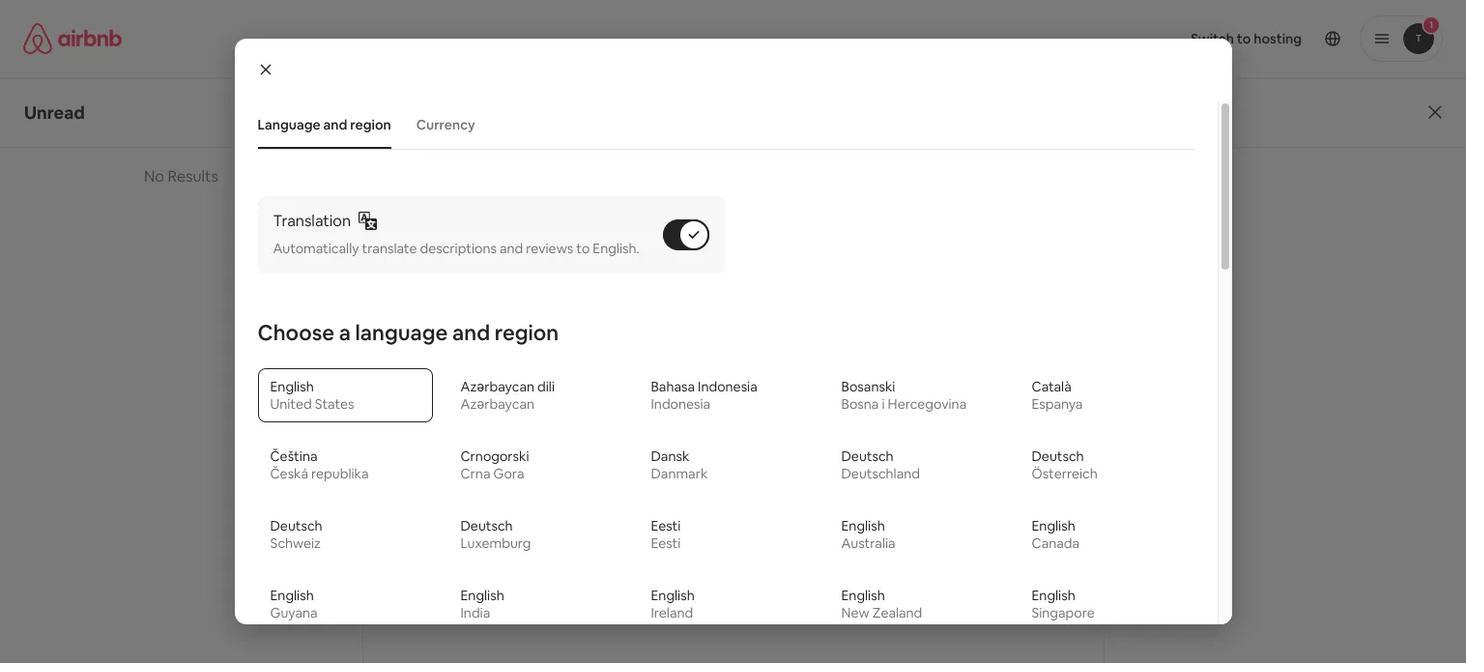 Task type: describe. For each thing, give the bounding box(es) containing it.
crna
[[461, 465, 491, 483]]

automatically
[[273, 240, 359, 257]]

results
[[168, 166, 218, 187]]

and for automatically translate descriptions and reviews to english.
[[500, 240, 523, 257]]

crnogorski
[[461, 448, 529, 465]]

english for new
[[841, 587, 885, 604]]

1 azərbaycan from the top
[[461, 378, 535, 396]]

a
[[339, 319, 351, 346]]

english for guyana
[[270, 587, 314, 604]]

dansk
[[651, 448, 690, 465]]

language and region tab panel
[[250, 173, 1202, 663]]

canada
[[1032, 535, 1080, 552]]

tab list inside choose a language and currency element
[[248, 101, 1194, 149]]

english for india
[[461, 587, 504, 604]]

crnogorski crna gora
[[461, 448, 529, 483]]

english guyana
[[270, 587, 318, 622]]

bahasa
[[651, 378, 695, 396]]

descriptions
[[420, 240, 497, 257]]

and for choose a language and region
[[452, 319, 490, 346]]

schweiz
[[270, 535, 321, 552]]

català
[[1032, 378, 1072, 396]]

and inside language and region button
[[323, 116, 347, 133]]

english for united
[[270, 378, 314, 396]]

australia
[[841, 535, 896, 552]]

deutschland
[[841, 465, 920, 483]]

dansk danmark
[[651, 448, 708, 483]]

language
[[355, 319, 448, 346]]

österreich
[[1032, 465, 1098, 483]]

filter conversations. current filter: unread conversations image
[[315, 105, 331, 120]]

deutsch for deutschland
[[841, 448, 894, 465]]

singapore
[[1032, 604, 1095, 622]]

deutsch for schweiz
[[270, 517, 323, 535]]

guyana
[[270, 604, 318, 622]]

reviews
[[526, 240, 573, 257]]

bosanski bosna i hercegovina
[[841, 378, 967, 413]]

i
[[882, 396, 885, 413]]

languages dialog
[[234, 39, 1232, 663]]

čeština česká republika
[[270, 448, 369, 483]]

azərbaycan dili azərbaycan
[[461, 378, 555, 413]]

espanya
[[1032, 396, 1083, 413]]

1 eesti from the top
[[651, 517, 681, 535]]

india
[[461, 604, 490, 622]]

unread
[[24, 101, 85, 123]]

no
[[144, 166, 164, 187]]

hercegovina
[[888, 396, 967, 413]]

english united states
[[270, 378, 354, 413]]



Task type: locate. For each thing, give the bounding box(es) containing it.
choose
[[258, 319, 334, 346]]

deutsch luxemburg
[[461, 517, 531, 552]]

to
[[576, 240, 590, 257]]

deutsch down česká at the bottom left
[[270, 517, 323, 535]]

0 horizontal spatial region
[[350, 116, 391, 133]]

1 vertical spatial region
[[495, 319, 559, 346]]

region
[[350, 116, 391, 133], [495, 319, 559, 346]]

english down schweiz
[[270, 587, 314, 604]]

states
[[315, 396, 354, 413]]

deutsch inside deutsch luxemburg
[[461, 517, 513, 535]]

english inside english united states
[[270, 378, 314, 396]]

english new zealand
[[841, 587, 923, 622]]

català espanya
[[1032, 378, 1083, 413]]

bosna
[[841, 396, 879, 413]]

1 vertical spatial and
[[500, 240, 523, 257]]

profile element
[[756, 0, 1443, 77]]

united
[[270, 396, 312, 413]]

english down "australia"
[[841, 587, 885, 604]]

english.
[[593, 240, 640, 257]]

eesti
[[651, 517, 681, 535], [651, 535, 681, 552]]

deutsch for österreich
[[1032, 448, 1084, 465]]

english inside english new zealand
[[841, 587, 885, 604]]

0 vertical spatial region
[[350, 116, 391, 133]]

deutsch österreich
[[1032, 448, 1098, 483]]

and right language
[[452, 319, 490, 346]]

eesti down danmark at the bottom of the page
[[651, 517, 681, 535]]

eesti eesti
[[651, 517, 681, 552]]

language and region
[[258, 116, 391, 133]]

currency
[[416, 116, 475, 133]]

translate
[[362, 240, 417, 257]]

gora
[[493, 465, 524, 483]]

english down the canada
[[1032, 587, 1076, 604]]

english australia
[[841, 517, 896, 552]]

new
[[841, 604, 870, 622]]

english
[[270, 378, 314, 396], [841, 517, 885, 535], [1032, 517, 1076, 535], [270, 587, 314, 604], [461, 587, 504, 604], [651, 587, 695, 604], [841, 587, 885, 604], [1032, 587, 1076, 604]]

translation
[[273, 211, 351, 231]]

tab list
[[248, 101, 1194, 149]]

deutsch inside deutsch deutschland
[[841, 448, 894, 465]]

luxemburg
[[461, 535, 531, 552]]

deutsch down crna
[[461, 517, 513, 535]]

0 horizontal spatial and
[[323, 116, 347, 133]]

2 azərbaycan from the top
[[461, 396, 535, 413]]

english down eesti eesti
[[651, 587, 695, 604]]

english down deutschland
[[841, 517, 885, 535]]

region inside button
[[350, 116, 391, 133]]

english inside english canada
[[1032, 517, 1076, 535]]

zealand
[[873, 604, 923, 622]]

english down luxemburg
[[461, 587, 504, 604]]

english inside english australia
[[841, 517, 885, 535]]

language
[[258, 116, 321, 133]]

deutsch inside deutsch österreich
[[1032, 448, 1084, 465]]

english for ireland
[[651, 587, 695, 604]]

česká
[[270, 465, 308, 483]]

english for canada
[[1032, 517, 1076, 535]]

and left reviews
[[500, 240, 523, 257]]

english down österreich
[[1032, 517, 1076, 535]]

danmark
[[651, 465, 708, 483]]

choose a language and currency element
[[246, 101, 1206, 663]]

english canada
[[1032, 517, 1080, 552]]

tab list containing language and region
[[248, 101, 1194, 149]]

republika
[[311, 465, 369, 483]]

automatically translate descriptions and reviews to english.
[[273, 240, 640, 257]]

deutsch deutschland
[[841, 448, 920, 483]]

english india
[[461, 587, 504, 622]]

0 vertical spatial and
[[323, 116, 347, 133]]

english left states
[[270, 378, 314, 396]]

region inside tab panel
[[495, 319, 559, 346]]

currency button
[[407, 106, 485, 143]]

region up dili
[[495, 319, 559, 346]]

indonesia
[[698, 378, 758, 396], [651, 396, 711, 413]]

no results
[[144, 166, 218, 187]]

čeština
[[270, 448, 318, 465]]

bosanski
[[841, 378, 896, 396]]

and
[[323, 116, 347, 133], [500, 240, 523, 257], [452, 319, 490, 346]]

deutsch
[[841, 448, 894, 465], [1032, 448, 1084, 465], [270, 517, 323, 535], [461, 517, 513, 535]]

english inside english guyana
[[270, 587, 314, 604]]

english singapore
[[1032, 587, 1095, 622]]

1 horizontal spatial region
[[495, 319, 559, 346]]

2 vertical spatial and
[[452, 319, 490, 346]]

messaging page main contents element
[[0, 77, 1466, 663]]

english inside english singapore
[[1032, 587, 1076, 604]]

choose a language and region
[[258, 319, 559, 346]]

ireland
[[651, 604, 693, 622]]

eesti up english ireland
[[651, 535, 681, 552]]

english ireland
[[651, 587, 695, 622]]

region right 'filter conversations. current filter: unread conversations' icon
[[350, 116, 391, 133]]

2 horizontal spatial and
[[500, 240, 523, 257]]

azərbaycan
[[461, 378, 535, 396], [461, 396, 535, 413]]

deutsch down bosna
[[841, 448, 894, 465]]

language and region button
[[248, 106, 401, 143]]

2 eesti from the top
[[651, 535, 681, 552]]

deutsch schweiz
[[270, 517, 323, 552]]

1 horizontal spatial and
[[452, 319, 490, 346]]

dili
[[538, 378, 555, 396]]

and right language at the left top
[[323, 116, 347, 133]]

english for singapore
[[1032, 587, 1076, 604]]

deutsch down espanya
[[1032, 448, 1084, 465]]

english for australia
[[841, 517, 885, 535]]

bahasa indonesia indonesia
[[651, 378, 758, 413]]

deutsch for luxemburg
[[461, 517, 513, 535]]



Task type: vqa. For each thing, say whether or not it's contained in the screenshot.
DESCRIPTIONS
yes



